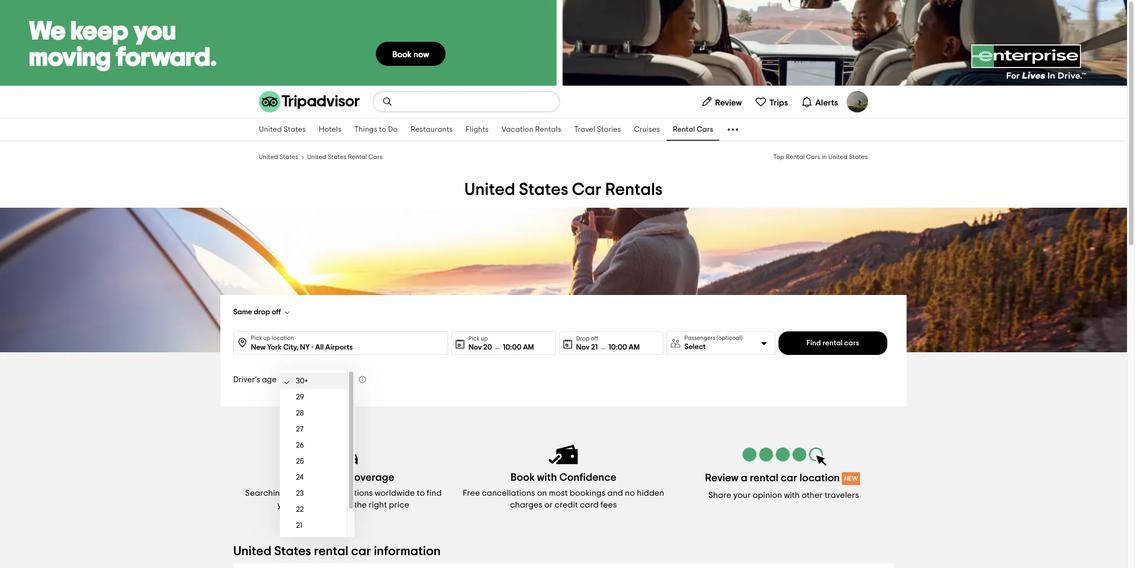 Task type: describe. For each thing, give the bounding box(es) containing it.
book with confidence
[[511, 473, 617, 484]]

pick up location
[[251, 336, 294, 342]]

27
[[296, 426, 304, 434]]

credit
[[555, 501, 578, 510]]

driver's
[[233, 376, 260, 384]]

23
[[296, 491, 304, 498]]

(optional)
[[717, 336, 743, 342]]

City or Airport text field
[[251, 332, 443, 354]]

alerts
[[816, 98, 838, 107]]

1 horizontal spatial off
[[591, 336, 598, 342]]

travelers
[[825, 492, 859, 500]]

vacation
[[502, 126, 533, 134]]

find
[[807, 340, 821, 347]]

25
[[296, 459, 304, 466]]

1 the from the left
[[294, 501, 306, 510]]

drop
[[254, 309, 270, 316]]

tripadvisor image
[[259, 91, 360, 113]]

passengers
[[684, 336, 716, 342]]

a
[[741, 473, 748, 484]]

travel stories link
[[568, 119, 628, 141]]

stories
[[597, 126, 621, 134]]

restaurants link
[[404, 119, 459, 141]]

1 horizontal spatial rentals
[[605, 181, 663, 198]]

0 horizontal spatial to
[[379, 126, 386, 134]]

trips link
[[751, 91, 792, 113]]

and
[[608, 490, 623, 498]]

pick for nov 21
[[469, 336, 480, 342]]

card
[[580, 501, 599, 510]]

things to do link
[[348, 119, 404, 141]]

price
[[389, 501, 409, 510]]

other
[[802, 492, 823, 500]]

rental for location
[[750, 473, 779, 484]]

book
[[511, 473, 535, 484]]

0 vertical spatial united states link
[[253, 119, 312, 141]]

flights link
[[459, 119, 495, 141]]

0 horizontal spatial cars
[[368, 154, 383, 160]]

passengers (optional) select
[[684, 336, 743, 351]]

10:00 for 20
[[503, 344, 522, 352]]

free
[[463, 490, 480, 498]]

find
[[427, 490, 442, 498]]

worldwide
[[292, 473, 344, 484]]

new
[[844, 476, 858, 483]]

1 vertical spatial 20
[[296, 539, 305, 546]]

travel
[[574, 126, 595, 134]]

vacation rentals
[[502, 126, 561, 134]]

things to do
[[354, 126, 398, 134]]

cancellations
[[482, 490, 535, 498]]

fees
[[601, 501, 617, 510]]

2 horizontal spatial rental
[[786, 154, 805, 160]]

10:00 for 21
[[609, 344, 627, 352]]

car for location
[[781, 473, 797, 484]]

find rental cars button
[[778, 332, 888, 356]]

am for 20
[[523, 344, 534, 352]]

review link
[[696, 91, 746, 113]]

united states rental car information
[[233, 546, 441, 559]]

10:00 am for nov 20
[[503, 344, 534, 352]]

top
[[774, 154, 785, 160]]

hotels link
[[312, 119, 348, 141]]

united states rental cars
[[307, 154, 383, 160]]

1 vertical spatial location
[[800, 473, 840, 484]]

you
[[277, 501, 292, 510]]

share your opinion with other travelers
[[708, 492, 859, 500]]

age
[[262, 376, 277, 384]]

alerts link
[[797, 91, 842, 113]]

flights
[[466, 126, 489, 134]]

rental inside find rental cars "button"
[[823, 340, 843, 347]]

car inside searching over 60,000 locations worldwide to find you the right car at the right price
[[328, 501, 342, 510]]

2 horizontal spatial cars
[[807, 154, 821, 160]]

searching
[[245, 490, 285, 498]]

or
[[544, 501, 553, 510]]

nov 21
[[576, 344, 598, 352]]

driver's age
[[233, 376, 277, 384]]

trips
[[769, 98, 788, 107]]

travel stories
[[574, 126, 621, 134]]

1 horizontal spatial cars
[[697, 126, 713, 134]]

free cancellations on most bookings and no hidden charges or credit card fees
[[463, 490, 664, 510]]

most
[[549, 490, 568, 498]]

review a rental car location new
[[705, 473, 858, 484]]

information
[[374, 546, 441, 559]]

am for 21
[[629, 344, 640, 352]]

your
[[733, 492, 751, 500]]

1 horizontal spatial 21
[[591, 344, 598, 352]]

0 horizontal spatial rental
[[348, 154, 367, 160]]

26
[[296, 442, 304, 450]]

drop
[[576, 336, 590, 342]]

vacation rentals link
[[495, 119, 568, 141]]

select
[[684, 344, 706, 351]]

searching over 60,000 locations worldwide to find you the right car at the right price
[[245, 490, 442, 510]]

same drop off
[[233, 309, 281, 316]]

rental cars link
[[667, 119, 720, 141]]

0 horizontal spatial location
[[272, 336, 294, 342]]

worldwide coverage
[[292, 473, 394, 484]]



Task type: locate. For each thing, give the bounding box(es) containing it.
0 vertical spatial to
[[379, 126, 386, 134]]

0 horizontal spatial car
[[328, 501, 342, 510]]

10:00 am
[[503, 344, 534, 352], [609, 344, 640, 352]]

2 up from the left
[[481, 336, 488, 342]]

pick up nov 20 at bottom left
[[469, 336, 480, 342]]

21 down 22
[[296, 523, 302, 530]]

united states link
[[253, 119, 312, 141], [259, 152, 299, 161]]

cars left in
[[807, 154, 821, 160]]

0 vertical spatial united states
[[259, 126, 306, 134]]

1 vertical spatial rentals
[[605, 181, 663, 198]]

0 horizontal spatial pick
[[251, 336, 262, 342]]

nov down drop
[[576, 344, 590, 352]]

review up share
[[705, 473, 739, 484]]

0 horizontal spatial 10:00 am
[[503, 344, 534, 352]]

rental cars
[[673, 126, 713, 134]]

no
[[625, 490, 635, 498]]

the right at
[[354, 501, 367, 510]]

rental right find
[[823, 340, 843, 347]]

1 vertical spatial review
[[705, 473, 739, 484]]

to left the find
[[417, 490, 425, 498]]

with up on
[[537, 473, 557, 484]]

20 down 22
[[296, 539, 305, 546]]

share
[[708, 492, 732, 500]]

20
[[483, 344, 492, 352], [296, 539, 305, 546]]

car left at
[[328, 501, 342, 510]]

1 vertical spatial united states
[[259, 154, 299, 160]]

1 horizontal spatial 20
[[483, 344, 492, 352]]

1 pick from the left
[[251, 336, 262, 342]]

1 vertical spatial off
[[591, 336, 598, 342]]

1 horizontal spatial to
[[417, 490, 425, 498]]

advertisement region
[[0, 0, 1127, 86]]

21 down drop off
[[591, 344, 598, 352]]

0 vertical spatial with
[[537, 473, 557, 484]]

1 up from the left
[[263, 336, 270, 342]]

rental
[[673, 126, 695, 134], [348, 154, 367, 160], [786, 154, 805, 160]]

1 united states from the top
[[259, 126, 306, 134]]

united states
[[259, 126, 306, 134], [259, 154, 299, 160]]

2 the from the left
[[354, 501, 367, 510]]

0 horizontal spatial up
[[263, 336, 270, 342]]

rentals right vacation
[[535, 126, 561, 134]]

charges
[[510, 501, 543, 510]]

1 horizontal spatial location
[[800, 473, 840, 484]]

review inside review link
[[715, 98, 742, 107]]

top rental cars in united states
[[774, 154, 868, 160]]

29
[[296, 394, 304, 402]]

0 vertical spatial car
[[781, 473, 797, 484]]

nov for nov 20
[[469, 344, 482, 352]]

1 horizontal spatial 10:00 am
[[609, 344, 640, 352]]

united states for bottommost united states link
[[259, 154, 299, 160]]

rental down at
[[314, 546, 348, 559]]

0 horizontal spatial right
[[308, 501, 326, 510]]

10:00
[[503, 344, 522, 352], [609, 344, 627, 352]]

0 vertical spatial 21
[[591, 344, 598, 352]]

nov
[[469, 344, 482, 352], [576, 344, 590, 352]]

nov down pick up
[[469, 344, 482, 352]]

1 horizontal spatial nov
[[576, 344, 590, 352]]

with
[[537, 473, 557, 484], [784, 492, 800, 500]]

rental down things at top
[[348, 154, 367, 160]]

same
[[233, 309, 252, 316]]

car
[[572, 181, 602, 198]]

bookings
[[570, 490, 606, 498]]

1 horizontal spatial 10:00
[[609, 344, 627, 352]]

nov for nov 21
[[576, 344, 590, 352]]

1 vertical spatial to
[[417, 490, 425, 498]]

2 10:00 am from the left
[[609, 344, 640, 352]]

cruises
[[634, 126, 660, 134]]

2 nov from the left
[[576, 344, 590, 352]]

1 10:00 from the left
[[503, 344, 522, 352]]

am
[[523, 344, 534, 352], [629, 344, 640, 352]]

0 horizontal spatial nov
[[469, 344, 482, 352]]

off right drop
[[272, 309, 281, 316]]

the down 23 in the left of the page
[[294, 501, 306, 510]]

1 horizontal spatial rental
[[673, 126, 695, 134]]

to left the do
[[379, 126, 386, 134]]

do
[[388, 126, 398, 134]]

right
[[308, 501, 326, 510], [369, 501, 387, 510]]

am right nov 21
[[629, 344, 640, 352]]

rental for information
[[314, 546, 348, 559]]

restaurants
[[411, 126, 453, 134]]

up for nov 21
[[481, 336, 488, 342]]

30+
[[286, 376, 298, 384], [296, 378, 308, 386]]

hotels
[[319, 126, 341, 134]]

2 pick from the left
[[469, 336, 480, 342]]

10:00 am right nov 21
[[609, 344, 640, 352]]

drop off
[[576, 336, 598, 342]]

pick up
[[469, 336, 488, 342]]

cars
[[844, 340, 859, 347]]

2 am from the left
[[629, 344, 640, 352]]

1 horizontal spatial rental
[[750, 473, 779, 484]]

review
[[715, 98, 742, 107], [705, 473, 739, 484]]

1 vertical spatial rental
[[750, 473, 779, 484]]

confidence
[[559, 473, 617, 484]]

rental right cruises
[[673, 126, 695, 134]]

0 horizontal spatial rental
[[314, 546, 348, 559]]

united
[[259, 126, 282, 134], [259, 154, 278, 160], [307, 154, 326, 160], [829, 154, 848, 160], [464, 181, 515, 198], [233, 546, 271, 559]]

10:00 am right nov 20 at bottom left
[[503, 344, 534, 352]]

hidden
[[637, 490, 664, 498]]

0 vertical spatial rentals
[[535, 126, 561, 134]]

worldwide
[[375, 490, 415, 498]]

coverage
[[346, 473, 394, 484]]

profile picture image
[[847, 91, 868, 113]]

0 horizontal spatial 20
[[296, 539, 305, 546]]

1 horizontal spatial the
[[354, 501, 367, 510]]

to inside searching over 60,000 locations worldwide to find you the right car at the right price
[[417, 490, 425, 498]]

0 vertical spatial off
[[272, 309, 281, 316]]

up down drop
[[263, 336, 270, 342]]

1 vertical spatial car
[[328, 501, 342, 510]]

2 horizontal spatial car
[[781, 473, 797, 484]]

car
[[781, 473, 797, 484], [328, 501, 342, 510], [351, 546, 371, 559]]

cruises link
[[628, 119, 667, 141]]

1 vertical spatial united states link
[[259, 152, 299, 161]]

cars down things to do
[[368, 154, 383, 160]]

find rental cars
[[807, 340, 859, 347]]

car up share your opinion with other travelers
[[781, 473, 797, 484]]

0 vertical spatial review
[[715, 98, 742, 107]]

1 horizontal spatial am
[[629, 344, 640, 352]]

0 horizontal spatial 21
[[296, 523, 302, 530]]

review left trips link at the top right of the page
[[715, 98, 742, 107]]

location up 'other'
[[800, 473, 840, 484]]

1 horizontal spatial up
[[481, 336, 488, 342]]

1 horizontal spatial pick
[[469, 336, 480, 342]]

the
[[294, 501, 306, 510], [354, 501, 367, 510]]

search image
[[382, 97, 393, 107]]

up for drop off
[[263, 336, 270, 342]]

right down 60,000
[[308, 501, 326, 510]]

0 horizontal spatial the
[[294, 501, 306, 510]]

cars down review link
[[697, 126, 713, 134]]

up up nov 20 at bottom left
[[481, 336, 488, 342]]

1 vertical spatial with
[[784, 492, 800, 500]]

with down "review a rental car location new"
[[784, 492, 800, 500]]

2 vertical spatial car
[[351, 546, 371, 559]]

2 united states from the top
[[259, 154, 299, 160]]

in
[[822, 154, 827, 160]]

united states for topmost united states link
[[259, 126, 306, 134]]

1 vertical spatial 21
[[296, 523, 302, 530]]

on
[[537, 490, 547, 498]]

rental
[[823, 340, 843, 347], [750, 473, 779, 484], [314, 546, 348, 559]]

rentals right the car
[[605, 181, 663, 198]]

location
[[272, 336, 294, 342], [800, 473, 840, 484]]

off
[[272, 309, 281, 316], [591, 336, 598, 342]]

10:00 am for nov 21
[[609, 344, 640, 352]]

0 horizontal spatial 10:00
[[503, 344, 522, 352]]

car for information
[[351, 546, 371, 559]]

locations
[[336, 490, 373, 498]]

1 right from the left
[[308, 501, 326, 510]]

1 am from the left
[[523, 344, 534, 352]]

united states car rentals
[[464, 181, 663, 198]]

28
[[296, 410, 304, 418]]

1 horizontal spatial car
[[351, 546, 371, 559]]

10:00 right nov 21
[[609, 344, 627, 352]]

review for review
[[715, 98, 742, 107]]

car left the information
[[351, 546, 371, 559]]

review for review a rental car location new
[[705, 473, 739, 484]]

21
[[591, 344, 598, 352], [296, 523, 302, 530]]

0 horizontal spatial am
[[523, 344, 534, 352]]

10:00 right nov 20 at bottom left
[[503, 344, 522, 352]]

0 vertical spatial rental
[[823, 340, 843, 347]]

0 horizontal spatial off
[[272, 309, 281, 316]]

things
[[354, 126, 377, 134]]

rental up opinion
[[750, 473, 779, 484]]

60,000
[[306, 490, 335, 498]]

1 10:00 am from the left
[[503, 344, 534, 352]]

am right nov 20 at bottom left
[[523, 344, 534, 352]]

0 horizontal spatial with
[[537, 473, 557, 484]]

location down the same drop off
[[272, 336, 294, 342]]

states
[[284, 126, 306, 134], [280, 154, 299, 160], [328, 154, 347, 160], [849, 154, 868, 160], [519, 181, 568, 198], [274, 546, 311, 559]]

1 horizontal spatial right
[[369, 501, 387, 510]]

24
[[296, 475, 304, 482]]

at
[[344, 501, 352, 510]]

right down worldwide
[[369, 501, 387, 510]]

2 horizontal spatial rental
[[823, 340, 843, 347]]

nov 20
[[469, 344, 492, 352]]

1 nov from the left
[[469, 344, 482, 352]]

0 vertical spatial 20
[[483, 344, 492, 352]]

22
[[296, 507, 304, 514]]

pick down the same drop off
[[251, 336, 262, 342]]

None search field
[[374, 92, 559, 112]]

off up nov 21
[[591, 336, 598, 342]]

0 horizontal spatial rentals
[[535, 126, 561, 134]]

2 vertical spatial rental
[[314, 546, 348, 559]]

2 right from the left
[[369, 501, 387, 510]]

1 horizontal spatial with
[[784, 492, 800, 500]]

opinion
[[753, 492, 782, 500]]

rentals inside 'link'
[[535, 126, 561, 134]]

over
[[287, 490, 304, 498]]

up
[[263, 336, 270, 342], [481, 336, 488, 342]]

20 down pick up
[[483, 344, 492, 352]]

0 vertical spatial location
[[272, 336, 294, 342]]

pick for drop off
[[251, 336, 262, 342]]

2 10:00 from the left
[[609, 344, 627, 352]]

rental right top
[[786, 154, 805, 160]]



Task type: vqa. For each thing, say whether or not it's contained in the screenshot.
bottommost the AI
no



